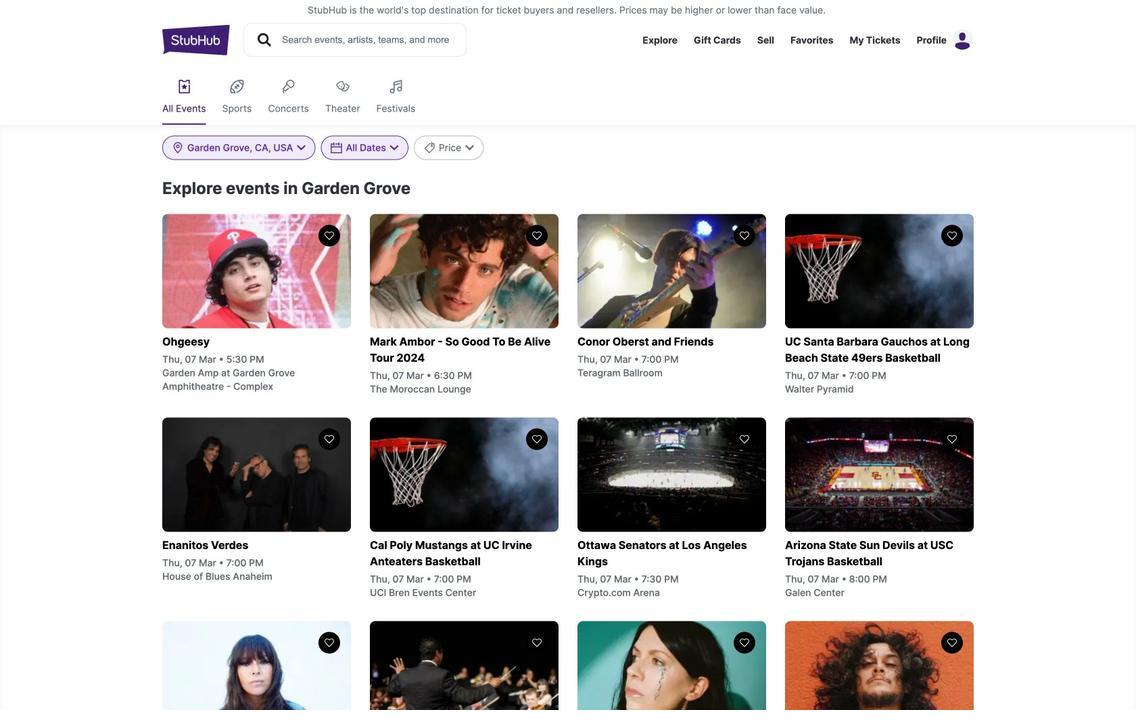 Task type: locate. For each thing, give the bounding box(es) containing it.
None field
[[162, 136, 316, 160], [321, 136, 409, 160], [414, 136, 484, 160], [162, 136, 316, 160], [321, 136, 409, 160], [414, 136, 484, 160]]

stubhub image
[[162, 23, 230, 57]]



Task type: describe. For each thing, give the bounding box(es) containing it.
Search events, artists, teams, and more field
[[281, 32, 454, 47]]



Task type: vqa. For each thing, say whether or not it's contained in the screenshot.
field
yes



